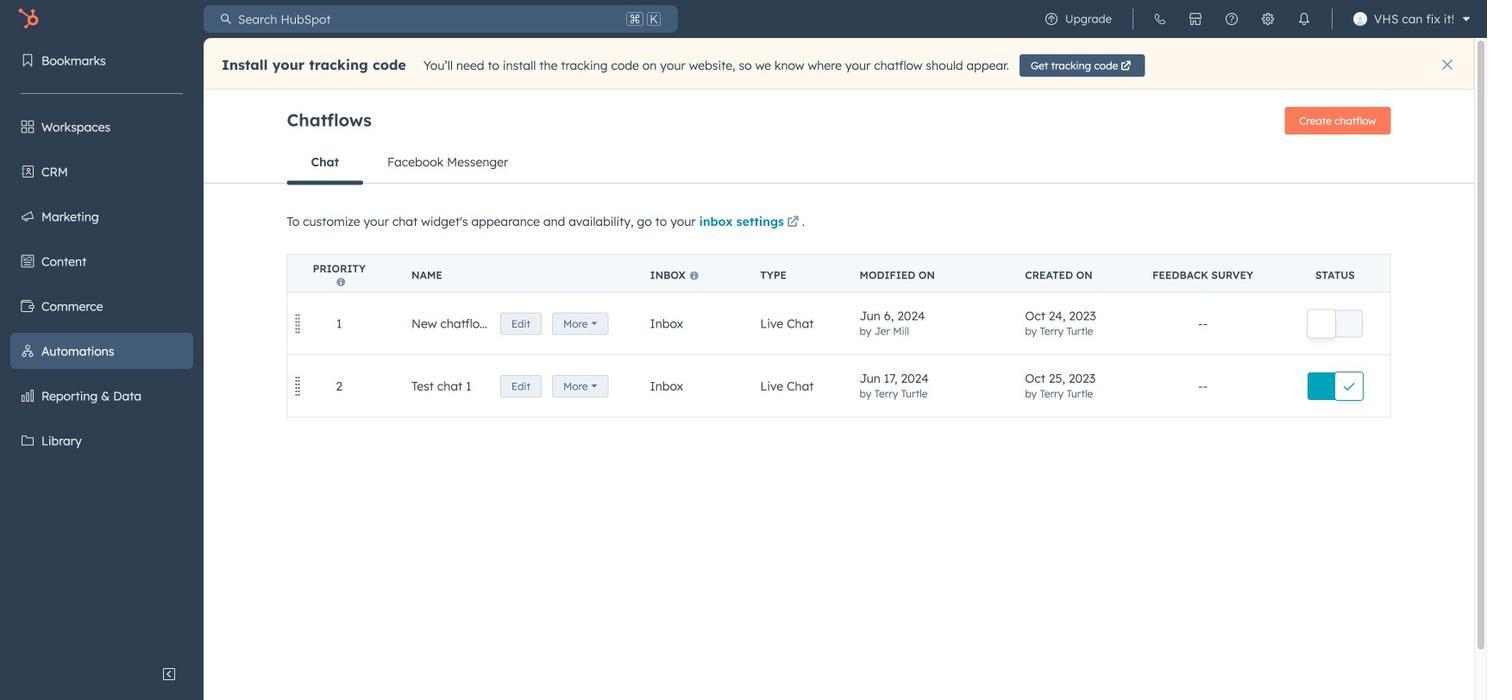 Task type: locate. For each thing, give the bounding box(es) containing it.
navigation
[[287, 141, 1391, 185]]

0 horizontal spatial menu
[[0, 38, 204, 657]]

1 horizontal spatial menu
[[1033, 0, 1477, 38]]

close image
[[1442, 60, 1453, 70]]

alert
[[204, 38, 1474, 90]]

settings image
[[1261, 12, 1275, 26]]

banner
[[287, 102, 1391, 141]]

menu
[[1033, 0, 1477, 38], [0, 38, 204, 657]]

help image
[[1225, 12, 1239, 26]]

bookmarks primary navigation item image
[[21, 53, 35, 67]]



Task type: describe. For each thing, give the bounding box(es) containing it.
notifications image
[[1297, 12, 1311, 26]]

marketplaces image
[[1189, 12, 1202, 26]]

link opens in a new window image
[[787, 213, 799, 233]]

Search HubSpot search field
[[231, 5, 623, 33]]

terry turtle image
[[1353, 12, 1367, 26]]

link opens in a new window image
[[787, 217, 799, 229]]



Task type: vqa. For each thing, say whether or not it's contained in the screenshot.
'ALERT'
yes



